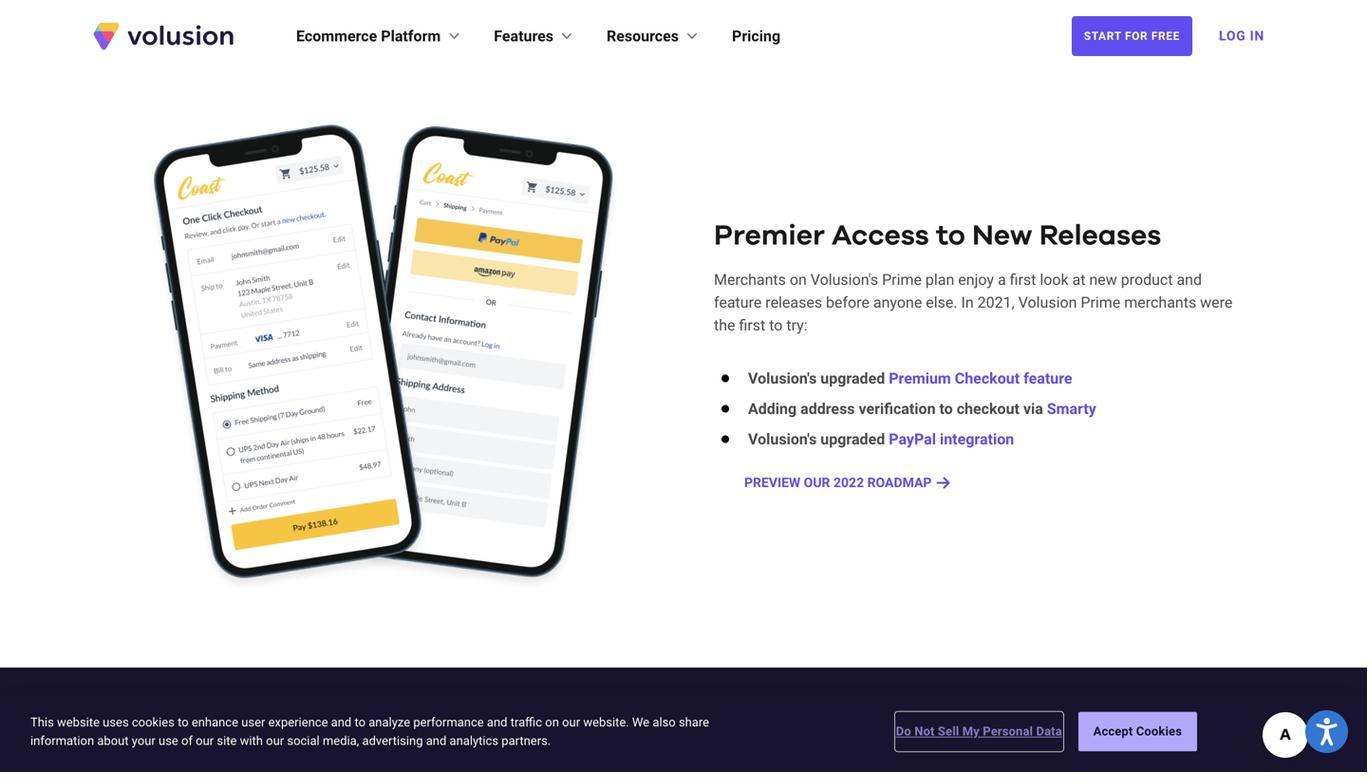Task type: vqa. For each thing, say whether or not it's contained in the screenshot.
the right their
no



Task type: locate. For each thing, give the bounding box(es) containing it.
upgraded for premium
[[821, 369, 885, 387]]

ecommerce
[[296, 27, 377, 45]]

website.
[[583, 715, 629, 729]]

volusion's for volusion's upgraded paypal integration
[[748, 430, 817, 448]]

before
[[826, 293, 870, 311]]

to left the try:
[[769, 316, 783, 334]]

and up media,
[[331, 715, 352, 729]]

on up releases on the right
[[790, 271, 807, 289]]

prime up anyone
[[882, 271, 922, 289]]

to
[[936, 222, 966, 250], [769, 316, 783, 334], [940, 400, 953, 418], [178, 715, 189, 729], [355, 715, 366, 729]]

first right a
[[1010, 271, 1036, 289]]

data
[[1037, 724, 1063, 739]]

0 vertical spatial volusion's
[[811, 271, 879, 289]]

advertising
[[362, 734, 423, 748]]

share
[[679, 715, 709, 729]]

volusion's down 'adding'
[[748, 430, 817, 448]]

2 upgraded from the top
[[821, 430, 885, 448]]

volusion's upgraded premium checkout feature
[[748, 369, 1073, 387]]

1 vertical spatial prime
[[1081, 293, 1121, 311]]

prime
[[882, 271, 922, 289], [1081, 293, 1121, 311]]

pricing
[[732, 27, 781, 45]]

feature up via
[[1024, 369, 1073, 387]]

1 vertical spatial volusion's
[[748, 369, 817, 387]]

checkout
[[955, 369, 1020, 387]]

first
[[1010, 271, 1036, 289], [739, 316, 766, 334]]

partners.
[[502, 734, 551, 748]]

verification
[[859, 400, 936, 418]]

smarty
[[1047, 400, 1097, 418]]

1 vertical spatial first
[[739, 316, 766, 334]]

feature down the merchants
[[714, 293, 762, 311]]

volusion's inside merchants on volusion's prime plan enjoy a first look at new product and feature releases before anyone else. in 2021, volusion prime merchants were the first to try:
[[811, 271, 879, 289]]

premier
[[714, 222, 825, 250]]

performance
[[413, 715, 484, 729]]

0 vertical spatial upgraded
[[821, 369, 885, 387]]

0 vertical spatial feature
[[714, 293, 762, 311]]

volusion's
[[811, 271, 879, 289], [748, 369, 817, 387], [748, 430, 817, 448]]

site
[[217, 734, 237, 748]]

traffic
[[511, 715, 542, 729]]

resources
[[607, 27, 679, 45]]

cookies
[[1137, 724, 1182, 739]]

new
[[972, 222, 1033, 250]]

premier access to new releases
[[714, 222, 1162, 250]]

1 horizontal spatial on
[[790, 271, 807, 289]]

0 horizontal spatial prime
[[882, 271, 922, 289]]

volusion's up before
[[811, 271, 879, 289]]

our
[[562, 715, 580, 729], [196, 734, 214, 748], [266, 734, 284, 748]]

upgraded
[[821, 369, 885, 387], [821, 430, 885, 448]]

checkout
[[957, 400, 1020, 418]]

not
[[915, 724, 935, 739]]

social
[[287, 734, 320, 748]]

volusion's for volusion's upgraded premium checkout feature
[[748, 369, 817, 387]]

1 vertical spatial feature
[[1024, 369, 1073, 387]]

website
[[57, 715, 100, 729]]

our left website.
[[562, 715, 580, 729]]

experience
[[268, 715, 328, 729]]

0 vertical spatial prime
[[882, 271, 922, 289]]

premium
[[889, 369, 951, 387]]

upgraded up address
[[821, 369, 885, 387]]

this website uses cookies to enhance user experience and to analyze performance and traffic on our website. we also share information about your use of our site with our social media, advertising and analytics partners.
[[30, 715, 709, 748]]

privacy alert dialog
[[0, 694, 1368, 772]]

feature
[[714, 293, 762, 311], [1024, 369, 1073, 387]]

1 vertical spatial on
[[545, 715, 559, 729]]

first right the
[[739, 316, 766, 334]]

on right the 'traffic'
[[545, 715, 559, 729]]

sell
[[938, 724, 960, 739]]

and up were
[[1177, 271, 1202, 289]]

releases
[[1040, 222, 1162, 250]]

via
[[1024, 400, 1044, 418]]

0 vertical spatial on
[[790, 271, 807, 289]]

accept
[[1094, 724, 1133, 739]]

features
[[494, 27, 554, 45]]

analyze
[[369, 715, 410, 729]]

0 horizontal spatial on
[[545, 715, 559, 729]]

and down performance
[[426, 734, 447, 748]]

anyone
[[874, 293, 922, 311]]

preview our 2022 roadmap
[[745, 475, 932, 490]]

2 horizontal spatial our
[[562, 715, 580, 729]]

access
[[832, 222, 929, 250]]

0 vertical spatial first
[[1010, 271, 1036, 289]]

our right the with at the bottom left of the page
[[266, 734, 284, 748]]

prime down new
[[1081, 293, 1121, 311]]

feature inside merchants on volusion's prime plan enjoy a first look at new product and feature releases before anyone else. in 2021, volusion prime merchants were the first to try:
[[714, 293, 762, 311]]

on
[[790, 271, 807, 289], [545, 715, 559, 729]]

and
[[1177, 271, 1202, 289], [331, 715, 352, 729], [487, 715, 508, 729], [426, 734, 447, 748]]

our right of at the left
[[196, 734, 214, 748]]

2 vertical spatial volusion's
[[748, 430, 817, 448]]

upgraded down address
[[821, 430, 885, 448]]

merchants on volusion's prime plan enjoy a first look at new product and feature releases before anyone else. in 2021, volusion prime merchants were the first to try:
[[714, 271, 1233, 334]]

1 vertical spatial upgraded
[[821, 430, 885, 448]]

0 horizontal spatial feature
[[714, 293, 762, 311]]

1 upgraded from the top
[[821, 369, 885, 387]]

do
[[896, 724, 912, 739]]

use
[[159, 734, 178, 748]]

of
[[181, 734, 193, 748]]

preview
[[745, 475, 801, 490]]

volusion's up 'adding'
[[748, 369, 817, 387]]

paypal integration link
[[889, 430, 1014, 448]]

volusion's upgraded paypal integration
[[748, 430, 1014, 448]]

smarty link
[[1047, 400, 1097, 418]]

try:
[[787, 316, 808, 334]]

platform
[[381, 27, 441, 45]]

open accessibe: accessibility options, statement and help image
[[1317, 718, 1338, 746]]

personal
[[983, 724, 1033, 739]]

analytics
[[450, 734, 499, 748]]

integration
[[940, 430, 1014, 448]]

merchants
[[714, 271, 786, 289]]



Task type: describe. For each thing, give the bounding box(es) containing it.
cookies
[[132, 715, 175, 729]]

plan
[[926, 271, 955, 289]]

ecommerce platform
[[296, 27, 441, 45]]

at
[[1073, 271, 1086, 289]]

our
[[804, 475, 830, 490]]

we
[[632, 715, 650, 729]]

start for free
[[1084, 29, 1180, 43]]

on inside merchants on volusion's prime plan enjoy a first look at new product and feature releases before anyone else. in 2021, volusion prime merchants were the first to try:
[[790, 271, 807, 289]]

information
[[30, 734, 94, 748]]

in
[[962, 293, 974, 311]]

0 horizontal spatial our
[[196, 734, 214, 748]]

this
[[30, 715, 54, 729]]

0 horizontal spatial first
[[739, 316, 766, 334]]

free
[[1152, 29, 1180, 43]]

2022
[[834, 475, 864, 490]]

log
[[1219, 28, 1246, 44]]

do not sell my personal data
[[896, 724, 1063, 739]]

the
[[714, 316, 736, 334]]

and left the 'traffic'
[[487, 715, 508, 729]]

log in link
[[1208, 15, 1276, 57]]

to up paypal integration link
[[940, 400, 953, 418]]

2021,
[[978, 293, 1015, 311]]

uses
[[103, 715, 129, 729]]

look
[[1040, 271, 1069, 289]]

preview our 2022 roadmap link
[[714, 473, 981, 492]]

features button
[[494, 25, 576, 47]]

resources button
[[607, 25, 702, 47]]

enhance
[[192, 715, 238, 729]]

media,
[[323, 734, 359, 748]]

else.
[[926, 293, 958, 311]]

merchants
[[1125, 293, 1197, 311]]

enjoy
[[958, 271, 994, 289]]

also
[[653, 715, 676, 729]]

accept cookies button
[[1079, 712, 1197, 751]]

were
[[1201, 293, 1233, 311]]

log in
[[1219, 28, 1265, 44]]

roadmap
[[868, 475, 932, 490]]

about
[[97, 734, 129, 748]]

to up of at the left
[[178, 715, 189, 729]]

my
[[963, 724, 980, 739]]

and inside merchants on volusion's prime plan enjoy a first look at new product and feature releases before anyone else. in 2021, volusion prime merchants were the first to try:
[[1177, 271, 1202, 289]]

volusion
[[1019, 293, 1077, 311]]

premium checkout feature link
[[889, 369, 1073, 387]]

do not sell my personal data button
[[896, 713, 1063, 751]]

1 horizontal spatial feature
[[1024, 369, 1073, 387]]

user
[[241, 715, 265, 729]]

start for free link
[[1072, 16, 1193, 56]]

to inside merchants on volusion's prime plan enjoy a first look at new product and feature releases before anyone else. in 2021, volusion prime merchants were the first to try:
[[769, 316, 783, 334]]

on inside this website uses cookies to enhance user experience and to analyze performance and traffic on our website. we also share information about your use of our site with our social media, advertising and analytics partners.
[[545, 715, 559, 729]]

with
[[240, 734, 263, 748]]

releases
[[766, 293, 822, 311]]

in
[[1250, 28, 1265, 44]]

accept cookies
[[1094, 724, 1182, 739]]

pricing link
[[732, 25, 781, 47]]

adding address verification to checkout via smarty
[[748, 400, 1097, 418]]

start
[[1084, 29, 1122, 43]]

1 horizontal spatial prime
[[1081, 293, 1121, 311]]

your
[[132, 734, 156, 748]]

to up plan
[[936, 222, 966, 250]]

new
[[1090, 271, 1118, 289]]

adding
[[748, 400, 797, 418]]

paypal
[[889, 430, 936, 448]]

upgraded for paypal
[[821, 430, 885, 448]]

address
[[801, 400, 855, 418]]

ecommerce platform button
[[296, 25, 464, 47]]

1 horizontal spatial first
[[1010, 271, 1036, 289]]

product
[[1121, 271, 1173, 289]]

for
[[1125, 29, 1148, 43]]

1 horizontal spatial our
[[266, 734, 284, 748]]

a
[[998, 271, 1006, 289]]

to up media,
[[355, 715, 366, 729]]



